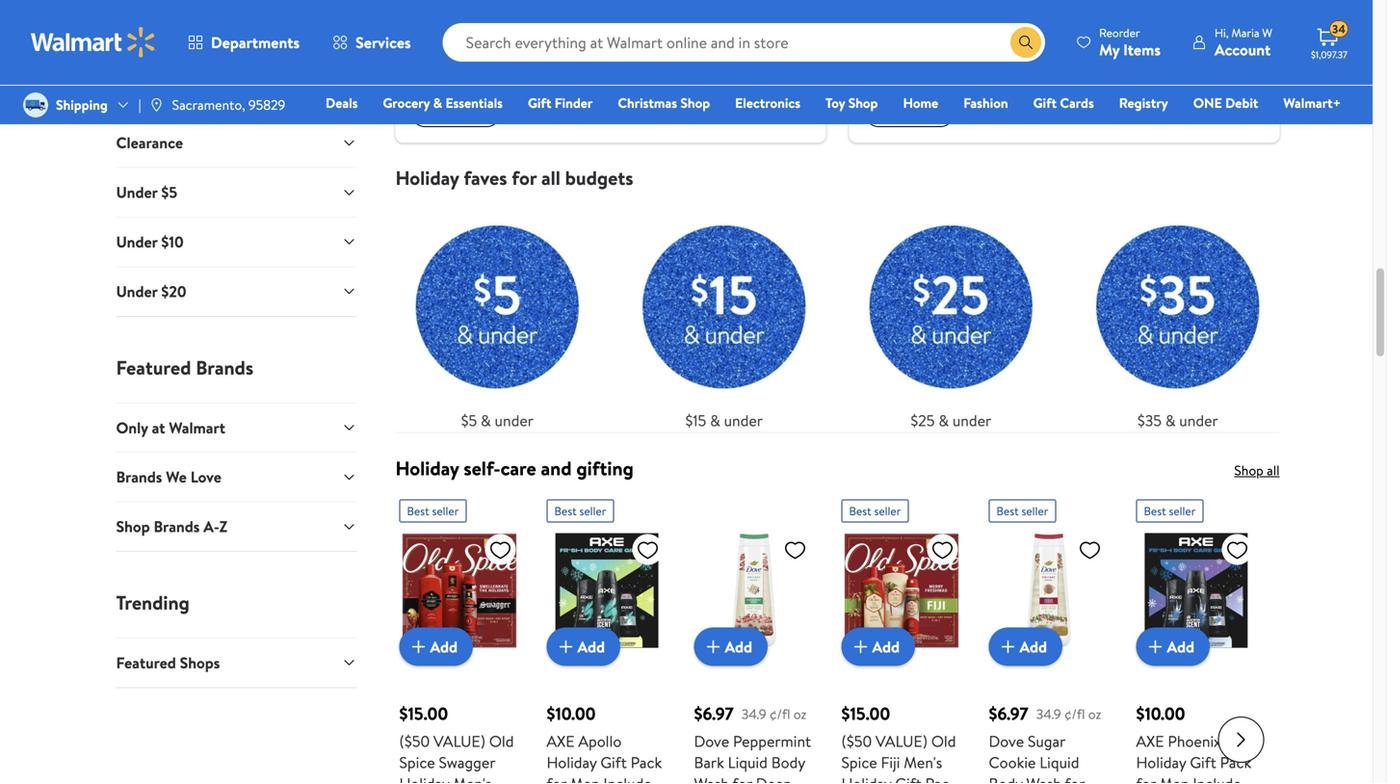 Task type: describe. For each thing, give the bounding box(es) containing it.
bark
[[694, 752, 725, 773]]

sugar
[[1028, 731, 1066, 752]]

shops
[[180, 652, 220, 674]]

gift inside gift cards link
[[1034, 93, 1057, 112]]

under for under $5
[[116, 182, 158, 203]]

1 horizontal spatial $5
[[461, 410, 477, 431]]

6 product group from the left
[[1137, 492, 1257, 783]]

add button for $15.00 ($50 value) old spice fiji men's holiday gift pa
[[842, 628, 916, 666]]

$5 inside dropdown button
[[161, 182, 177, 203]]

grocery & essentials link
[[374, 93, 512, 113]]

maria
[[1232, 25, 1260, 41]]

$6.97 for sugar
[[989, 702, 1029, 726]]

add for $10.00 axe apollo holiday gift pack for men includ
[[578, 636, 605, 658]]

$15.00 ($50 value) old spice swagger holiday men
[[399, 702, 514, 783]]

$10.00 axe apollo holiday gift pack for men includ
[[547, 702, 662, 783]]

christmas shop
[[618, 93, 710, 112]]

 image for shipping
[[23, 93, 48, 118]]

a-
[[204, 516, 219, 537]]

we
[[166, 467, 187, 488]]

cards
[[1060, 93, 1094, 112]]

dove for cookie
[[989, 731, 1024, 752]]

under for $25 & under
[[953, 410, 992, 431]]

$35
[[1138, 410, 1162, 431]]

debit
[[1226, 93, 1259, 112]]

brands for featured
[[196, 354, 254, 381]]

($50 value) old spice fiji men's holiday gift pack with 2in1 shampoo and conditioner, body wash,  and aluminum free spray image
[[842, 531, 962, 651]]

under $5
[[116, 182, 177, 203]]

hi,
[[1215, 25, 1229, 41]]

swagger
[[439, 752, 495, 773]]

featured shops
[[116, 652, 220, 674]]

shop brands a-z
[[116, 516, 228, 537]]

under for under $20
[[116, 281, 158, 302]]

walmart image
[[31, 27, 156, 58]]

deals
[[326, 93, 358, 112]]

$15.00 for $15.00 ($50 value) old spice fiji men's holiday gift pa
[[842, 702, 891, 726]]

men for $10.00 axe apollo holiday gift pack for men includ
[[570, 773, 600, 783]]

under $10
[[116, 231, 184, 252]]

at
[[152, 417, 165, 438]]

holiday inside $10.00 axe phoenix holiday gift pack for men includ
[[1137, 752, 1187, 773]]

best seller for $6.97 34.9 ¢/fl oz dove sugar cookie liquid body wash f
[[997, 503, 1049, 520]]

shop now for women
[[427, 104, 485, 122]]

for inside $10.00 axe phoenix holiday gift pack for men includ
[[1137, 773, 1156, 783]]

$1,097.37
[[1312, 48, 1348, 61]]

seller for $10.00 axe phoenix holiday gift pack for men includ
[[1169, 503, 1196, 520]]

z
[[219, 516, 228, 537]]

men's
[[904, 752, 943, 773]]

love
[[191, 467, 222, 488]]

& for $15
[[710, 410, 721, 431]]

for inside gifts for women surprise & delight her with most-loved body care.
[[453, 14, 475, 38]]

faves
[[464, 164, 507, 191]]

shop all
[[1235, 461, 1280, 480]]

under for $5 & under
[[495, 410, 534, 431]]

finder
[[555, 93, 593, 112]]

gifts for gifts for women
[[411, 14, 448, 38]]

add button for $15.00 ($50 value) old spice swagger holiday men
[[399, 628, 473, 666]]

fiji
[[881, 752, 900, 773]]

best seller for $10.00 axe phoenix holiday gift pack for men includ
[[1144, 503, 1196, 520]]

registry
[[1119, 93, 1169, 112]]

add for $15.00 ($50 value) old spice swagger holiday men
[[430, 636, 458, 658]]

gift inside $15.00 ($50 value) old spice fiji men's holiday gift pa
[[896, 773, 922, 783]]

one
[[1194, 93, 1223, 112]]

$15
[[686, 410, 707, 431]]

brands we love
[[116, 467, 222, 488]]

departments button
[[172, 19, 316, 66]]

he's
[[1022, 45, 1044, 64]]

add for $6.97 34.9 ¢/fl oz dove sugar cookie liquid body wash f
[[1020, 636, 1048, 658]]

featured for featured brands
[[116, 354, 191, 381]]

holiday faves for all budgets
[[396, 164, 634, 191]]

add to favorites list, axe phoenix holiday gift pack for men includes crushed mint & rosemary body spray, antiperspirant stick & body wash, 3 count image
[[1226, 538, 1249, 562]]

$35 & under
[[1138, 410, 1219, 431]]

shop inside dropdown button
[[116, 516, 150, 537]]

surprise
[[411, 45, 459, 64]]

oz for sugar
[[1089, 705, 1102, 724]]

seller for $6.97 34.9 ¢/fl oz dove sugar cookie liquid body wash f
[[1022, 503, 1049, 520]]

trending
[[116, 589, 190, 616]]

34.9 for sugar
[[1037, 705, 1062, 724]]

reorder
[[1100, 25, 1141, 41]]

fashion
[[964, 93, 1009, 112]]

gift finder link
[[519, 93, 602, 113]]

$6.97 34.9 ¢/fl oz dove peppermint bark liquid body wash for de
[[694, 702, 811, 783]]

featured brands
[[116, 354, 254, 381]]

dove for bark
[[694, 731, 730, 752]]

pack for $10.00 axe apollo holiday gift pack for men includ
[[631, 752, 662, 773]]

sacramento,
[[172, 95, 245, 114]]

$10.00 for $10.00 axe apollo holiday gift pack for men includ
[[547, 702, 596, 726]]

34.9 for peppermint
[[742, 705, 767, 724]]

care
[[501, 455, 537, 482]]

gift inside $10.00 axe apollo holiday gift pack for men includ
[[601, 752, 627, 773]]

Walmart Site-Wide search field
[[443, 23, 1046, 62]]

2 product group from the left
[[547, 492, 667, 783]]

axe phoenix holiday gift pack for men includes crushed mint & rosemary body spray, antiperspirant stick & body wash, 3 count image
[[1137, 531, 1257, 651]]

eyeing.
[[1079, 45, 1121, 64]]

$15.00 for $15.00 ($50 value) old spice swagger holiday men
[[399, 702, 448, 726]]

add for $15.00 ($50 value) old spice fiji men's holiday gift pa
[[873, 636, 900, 658]]

add to cart image for $15.00 ($50 value) old spice fiji men's holiday gift pa
[[849, 636, 873, 659]]

cookie
[[989, 752, 1036, 773]]

$6.97 for peppermint
[[694, 702, 734, 726]]

body for peppermint
[[772, 752, 806, 773]]

one debit link
[[1185, 93, 1268, 113]]

shop inside gifts for women list item
[[427, 104, 457, 122]]

featured shops button
[[116, 638, 357, 687]]

 image for sacramento, 95829
[[149, 97, 164, 113]]

95829
[[249, 95, 286, 114]]

add to cart image for $10.00 axe apollo holiday gift pack for men includ
[[555, 636, 578, 659]]

1 product group from the left
[[399, 492, 520, 783]]

under $5 button
[[116, 167, 357, 217]]

add to cart image for $6.97 34.9 ¢/fl oz dove sugar cookie liquid body wash f
[[997, 636, 1020, 659]]

seller for $10.00 axe apollo holiday gift pack for men includ
[[580, 503, 606, 520]]

christmas shop link
[[609, 93, 719, 113]]

her
[[518, 45, 537, 64]]

electronics link
[[727, 93, 810, 113]]

deals link
[[317, 93, 367, 113]]

most-
[[569, 45, 603, 64]]

for inside $6.97 34.9 ¢/fl oz dove peppermint bark liquid body wash for de
[[733, 773, 753, 783]]

holiday self-care and gifting
[[396, 455, 634, 482]]

dove peppermint bark liquid body wash for deep nourishment holiday treats limited edition, 20 oz image
[[694, 531, 815, 651]]

my
[[1100, 39, 1120, 60]]

axe for $10.00 axe phoenix holiday gift pack for men includ
[[1137, 731, 1165, 752]]

walmart+
[[1284, 93, 1341, 112]]

|
[[139, 95, 141, 114]]

gift cards link
[[1025, 93, 1103, 113]]

& for grocery
[[433, 93, 442, 112]]

been
[[1047, 45, 1076, 64]]

budgets
[[565, 164, 634, 191]]

search icon image
[[1019, 35, 1034, 50]]

value) for $15.00 ($50 value) old spice fiji men's holiday gift pa
[[876, 731, 928, 752]]

$25 & under
[[911, 410, 992, 431]]

add button for $10.00 axe apollo holiday gift pack for men includ
[[547, 628, 621, 666]]

5 product group from the left
[[989, 492, 1110, 783]]

supplies
[[972, 45, 1019, 64]]

brands for shop
[[154, 516, 200, 537]]

now for women
[[460, 104, 485, 122]]

items
[[1124, 39, 1161, 60]]

old for $15.00 ($50 value) old spice fiji men's holiday gift pa
[[932, 731, 956, 752]]

holiday inside $10.00 axe apollo holiday gift pack for men includ
[[547, 752, 597, 773]]

$25 & under link
[[849, 205, 1053, 432]]

sacramento, 95829
[[172, 95, 286, 114]]

one debit
[[1194, 93, 1259, 112]]

holiday inside $15.00 ($50 value) old spice swagger holiday men
[[399, 773, 450, 783]]

home link
[[895, 93, 947, 113]]

spice for $15.00 ($50 value) old spice fiji men's holiday gift pa
[[842, 752, 878, 773]]

best for $10.00 axe apollo holiday gift pack for men includ
[[555, 503, 577, 520]]

and
[[541, 455, 572, 482]]

liquid for sugar
[[1040, 752, 1080, 773]]



Task type: vqa. For each thing, say whether or not it's contained in the screenshot.
Under $10's Under
yes



Task type: locate. For each thing, give the bounding box(es) containing it.
1 vertical spatial featured
[[116, 652, 176, 674]]

only at walmart
[[116, 417, 225, 438]]

old for $15.00 ($50 value) old spice swagger holiday men
[[489, 731, 514, 752]]

1 under from the top
[[116, 182, 158, 203]]

1 horizontal spatial 34.9
[[1037, 705, 1062, 724]]

grocery
[[383, 93, 430, 112]]

under for $35 & under
[[1180, 410, 1219, 431]]

1 horizontal spatial dove
[[989, 731, 1024, 752]]

1 pack from the left
[[631, 752, 662, 773]]

shop now inside gifts for men list item
[[881, 104, 938, 122]]

¢/fl for peppermint
[[770, 705, 791, 724]]

¢/fl up peppermint
[[770, 705, 791, 724]]

body inside $6.97 34.9 ¢/fl oz dove sugar cookie liquid body wash f
[[989, 773, 1023, 783]]

apollo
[[579, 731, 622, 752]]

1 horizontal spatial axe
[[1137, 731, 1165, 752]]

featured left shops at the bottom of the page
[[116, 652, 176, 674]]

body
[[772, 752, 806, 773], [989, 773, 1023, 783]]

peppermint
[[733, 731, 811, 752]]

men inside $10.00 axe apollo holiday gift pack for men includ
[[570, 773, 600, 783]]

& up self-
[[481, 410, 491, 431]]

$15.00 ($50 value) old spice fiji men's holiday gift pa
[[842, 702, 957, 783]]

$5 up self-
[[461, 410, 477, 431]]

best for $6.97 34.9 ¢/fl oz dove sugar cookie liquid body wash f
[[997, 503, 1019, 520]]

seller for $15.00 ($50 value) old spice fiji men's holiday gift pa
[[874, 503, 901, 520]]

0 horizontal spatial $6.97
[[694, 702, 734, 726]]

liquid right bark
[[728, 752, 768, 773]]

 image
[[23, 93, 48, 118], [149, 97, 164, 113]]

$6.97 inside $6.97 34.9 ¢/fl oz dove peppermint bark liquid body wash for de
[[694, 702, 734, 726]]

women
[[479, 14, 534, 38]]

6 add from the left
[[1167, 636, 1195, 658]]

5 seller from the left
[[1169, 503, 1196, 520]]

0 horizontal spatial pack
[[631, 752, 662, 773]]

2 wash from the left
[[1027, 773, 1062, 783]]

0 vertical spatial list
[[384, 0, 1292, 143]]

men inside $10.00 axe phoenix holiday gift pack for men includ
[[1160, 773, 1190, 783]]

toy
[[826, 93, 845, 112]]

gifts inside gifts for women surprise & delight her with most-loved body care.
[[411, 14, 448, 38]]

0 horizontal spatial 34.9
[[742, 705, 767, 724]]

body inside $6.97 34.9 ¢/fl oz dove peppermint bark liquid body wash for de
[[772, 752, 806, 773]]

2 list from the top
[[384, 190, 1292, 432]]

3 add to cart image from the left
[[997, 636, 1020, 659]]

2 add to cart image from the left
[[849, 636, 873, 659]]

1 under from the left
[[495, 410, 534, 431]]

shipping
[[56, 95, 108, 114]]

list
[[384, 0, 1292, 143], [384, 190, 1292, 432]]

0 horizontal spatial ($50
[[399, 731, 430, 752]]

1 horizontal spatial wash
[[1027, 773, 1062, 783]]

shop right toy
[[849, 93, 878, 112]]

0 horizontal spatial value)
[[434, 731, 486, 752]]

best up dove sugar cookie liquid body wash for deep nourishment holiday treats limited edition, 20 oz image
[[997, 503, 1019, 520]]

for inside $10.00 axe apollo holiday gift pack for men includ
[[547, 773, 567, 783]]

 image left shipping
[[23, 93, 48, 118]]

now down grooming
[[914, 104, 938, 122]]

0 vertical spatial under
[[116, 182, 158, 203]]

brands inside brands we love dropdown button
[[116, 467, 162, 488]]

0 vertical spatial brands
[[196, 354, 254, 381]]

$15.00 up the fiji
[[842, 702, 891, 726]]

best up axe phoenix holiday gift pack for men includes crushed mint & rosemary body spray, antiperspirant stick & body wash, 3 count image
[[1144, 503, 1167, 520]]

2 ¢/fl from the left
[[1065, 705, 1086, 724]]

brands inside shop brands a-z dropdown button
[[154, 516, 200, 537]]

2 vertical spatial under
[[116, 281, 158, 302]]

body right men's
[[989, 773, 1023, 783]]

3 best from the left
[[849, 503, 872, 520]]

2 $10.00 from the left
[[1137, 702, 1186, 726]]

1 horizontal spatial  image
[[149, 97, 164, 113]]

loved
[[603, 45, 634, 64]]

spice
[[399, 752, 435, 773], [842, 752, 878, 773]]

hi, maria w account
[[1215, 25, 1273, 60]]

1 vertical spatial all
[[1267, 461, 1280, 480]]

oz inside $6.97 34.9 ¢/fl oz dove peppermint bark liquid body wash for de
[[794, 705, 807, 724]]

axe left apollo
[[547, 731, 575, 752]]

add to cart image
[[555, 636, 578, 659], [702, 636, 725, 659], [997, 636, 1020, 659], [1144, 636, 1167, 659]]

body
[[638, 45, 666, 64]]

shop brands a-z button
[[116, 502, 357, 551]]

add button for $10.00 axe phoenix holiday gift pack for men includ
[[1137, 628, 1210, 666]]

account
[[1215, 39, 1271, 60]]

2 spice from the left
[[842, 752, 878, 773]]

seller up ($50 value) old spice swagger holiday men's gift pack with body wash, dry spray, and 2in1 shampoo and conditioner image
[[432, 503, 459, 520]]

1 add button from the left
[[399, 628, 473, 666]]

best seller for $10.00 axe apollo holiday gift pack for men includ
[[555, 503, 606, 520]]

4 product group from the left
[[842, 492, 962, 783]]

$35 & under link
[[1076, 205, 1280, 432]]

1 best seller from the left
[[407, 503, 459, 520]]

reorder my items
[[1100, 25, 1161, 60]]

gifts up surprise
[[411, 14, 448, 38]]

($50 left the fiji
[[842, 731, 872, 752]]

seller up dove sugar cookie liquid body wash for deep nourishment holiday treats limited edition, 20 oz image
[[1022, 503, 1049, 520]]

1 ($50 from the left
[[399, 731, 430, 752]]

1 horizontal spatial pack
[[1221, 752, 1252, 773]]

spice left the fiji
[[842, 752, 878, 773]]

 image right |
[[149, 97, 164, 113]]

gifts up get
[[865, 14, 902, 38]]

1 add to cart image from the left
[[555, 636, 578, 659]]

spice for $15.00 ($50 value) old spice swagger holiday men
[[399, 752, 435, 773]]

shop inside gifts for men list item
[[881, 104, 911, 122]]

& right grocery
[[433, 93, 442, 112]]

1 horizontal spatial $10.00
[[1137, 702, 1186, 726]]

¢/fl for sugar
[[1065, 705, 1086, 724]]

gifts for men get the grooming supplies he's been eyeing.
[[865, 14, 1121, 64]]

body for sugar
[[989, 773, 1023, 783]]

2 men from the left
[[1160, 773, 1190, 783]]

old inside $15.00 ($50 value) old spice swagger holiday men
[[489, 731, 514, 752]]

best seller up dove sugar cookie liquid body wash for deep nourishment holiday treats limited edition, 20 oz image
[[997, 503, 1049, 520]]

add to favorites list, axe apollo holiday gift pack for men includes sage & cedarwood body spray, antiperspirant deodorant stick & body wash, 3 count image
[[636, 538, 660, 562]]

seller for $15.00 ($50 value) old spice swagger holiday men
[[432, 503, 459, 520]]

5 best seller from the left
[[1144, 503, 1196, 520]]

0 horizontal spatial liquid
[[728, 752, 768, 773]]

1 horizontal spatial men
[[1160, 773, 1190, 783]]

add to favorites list, dove peppermint bark liquid body wash for deep nourishment holiday treats limited edition, 20 oz image
[[784, 538, 807, 562]]

2 seller from the left
[[580, 503, 606, 520]]

& right '$35' at right bottom
[[1166, 410, 1176, 431]]

now inside gifts for men list item
[[914, 104, 938, 122]]

34.9 up sugar
[[1037, 705, 1062, 724]]

men down apollo
[[570, 773, 600, 783]]

value) inside $15.00 ($50 value) old spice fiji men's holiday gift pa
[[876, 731, 928, 752]]

1 horizontal spatial shop now
[[881, 104, 938, 122]]

grocery & essentials
[[383, 93, 503, 112]]

$15.00
[[399, 702, 448, 726], [842, 702, 891, 726]]

under left $20
[[116, 281, 158, 302]]

$15.00 up swagger
[[399, 702, 448, 726]]

liquid for peppermint
[[728, 752, 768, 773]]

wash inside $6.97 34.9 ¢/fl oz dove peppermint bark liquid body wash for de
[[694, 773, 729, 783]]

0 horizontal spatial shop now
[[427, 104, 485, 122]]

best for $10.00 axe phoenix holiday gift pack for men includ
[[1144, 503, 1167, 520]]

1 horizontal spatial all
[[1267, 461, 1280, 480]]

spice left swagger
[[399, 752, 435, 773]]

featured
[[116, 354, 191, 381], [116, 652, 176, 674]]

¢/fl
[[770, 705, 791, 724], [1065, 705, 1086, 724]]

featured inside dropdown button
[[116, 652, 176, 674]]

liquid right cookie
[[1040, 752, 1080, 773]]

under right $15
[[724, 410, 763, 431]]

1 horizontal spatial ($50
[[842, 731, 872, 752]]

1 wash from the left
[[694, 773, 729, 783]]

only at walmart button
[[116, 403, 357, 452]]

¢/fl inside $6.97 34.9 ¢/fl oz dove sugar cookie liquid body wash f
[[1065, 705, 1086, 724]]

under
[[116, 182, 158, 203], [116, 231, 158, 252], [116, 281, 158, 302]]

0 horizontal spatial all
[[542, 164, 561, 191]]

1 $6.97 from the left
[[694, 702, 734, 726]]

men down phoenix
[[1160, 773, 1190, 783]]

walmart+ link
[[1275, 93, 1350, 113]]

dove left sugar
[[989, 731, 1024, 752]]

best for $15.00 ($50 value) old spice swagger holiday men
[[407, 503, 429, 520]]

0 horizontal spatial $10.00
[[547, 702, 596, 726]]

$15 & under link
[[623, 205, 826, 432]]

men
[[933, 14, 966, 38]]

0 horizontal spatial spice
[[399, 752, 435, 773]]

2 dove from the left
[[989, 731, 1024, 752]]

seller up ($50 value) old spice fiji men's holiday gift pack with 2in1 shampoo and conditioner, body wash,  and aluminum free spray image
[[874, 503, 901, 520]]

add to cart image
[[407, 636, 430, 659], [849, 636, 873, 659]]

4 add button from the left
[[842, 628, 916, 666]]

list containing $5 & under
[[384, 190, 1292, 432]]

dove left peppermint
[[694, 731, 730, 752]]

1 horizontal spatial $15.00
[[842, 702, 891, 726]]

0 horizontal spatial wash
[[694, 773, 729, 783]]

2 add to cart image from the left
[[702, 636, 725, 659]]

1 ¢/fl from the left
[[770, 705, 791, 724]]

0 horizontal spatial add to cart image
[[407, 636, 430, 659]]

under right the $25
[[953, 410, 992, 431]]

the
[[890, 45, 909, 64]]

34.9 up peppermint
[[742, 705, 767, 724]]

under for $15 & under
[[724, 410, 763, 431]]

shop now right toy shop
[[881, 104, 938, 122]]

shop now
[[427, 104, 485, 122], [881, 104, 938, 122]]

3 add button from the left
[[694, 628, 768, 666]]

shop now for men
[[881, 104, 938, 122]]

1 horizontal spatial liquid
[[1040, 752, 1080, 773]]

1 34.9 from the left
[[742, 705, 767, 724]]

toy shop
[[826, 93, 878, 112]]

2 shop now from the left
[[881, 104, 938, 122]]

2 $6.97 from the left
[[989, 702, 1029, 726]]

axe inside $10.00 axe apollo holiday gift pack for men includ
[[547, 731, 575, 752]]

shop down brands we love
[[116, 516, 150, 537]]

1 vertical spatial under
[[116, 231, 158, 252]]

4 add from the left
[[873, 636, 900, 658]]

1 liquid from the left
[[728, 752, 768, 773]]

shop right toy shop
[[881, 104, 911, 122]]

1 $10.00 from the left
[[547, 702, 596, 726]]

oz inside $6.97 34.9 ¢/fl oz dove sugar cookie liquid body wash f
[[1089, 705, 1102, 724]]

1 horizontal spatial oz
[[1089, 705, 1102, 724]]

toy shop link
[[817, 93, 887, 113]]

2 old from the left
[[932, 731, 956, 752]]

$10.00 axe phoenix holiday gift pack for men includ
[[1137, 702, 1252, 783]]

& for $25
[[939, 410, 949, 431]]

$10.00 up apollo
[[547, 702, 596, 726]]

2 ($50 from the left
[[842, 731, 872, 752]]

dove
[[694, 731, 730, 752], [989, 731, 1024, 752]]

1 add to cart image from the left
[[407, 636, 430, 659]]

4 under from the left
[[1180, 410, 1219, 431]]

now down the delight
[[460, 104, 485, 122]]

with
[[540, 45, 565, 64]]

best seller
[[407, 503, 459, 520], [555, 503, 606, 520], [849, 503, 901, 520], [997, 503, 1049, 520], [1144, 503, 1196, 520]]

3 add from the left
[[725, 636, 753, 658]]

pack inside $10.00 axe apollo holiday gift pack for men includ
[[631, 752, 662, 773]]

$10.00 up phoenix
[[1137, 702, 1186, 726]]

0 vertical spatial featured
[[116, 354, 191, 381]]

spice inside $15.00 ($50 value) old spice swagger holiday men
[[399, 752, 435, 773]]

body right bark
[[772, 752, 806, 773]]

4 add to cart image from the left
[[1144, 636, 1167, 659]]

1 horizontal spatial old
[[932, 731, 956, 752]]

$10.00 inside $10.00 axe apollo holiday gift pack for men includ
[[547, 702, 596, 726]]

value)
[[434, 731, 486, 752], [876, 731, 928, 752]]

$10
[[161, 231, 184, 252]]

best seller for $15.00 ($50 value) old spice fiji men's holiday gift pa
[[849, 503, 901, 520]]

gifts for women surprise & delight her with most-loved body care.
[[411, 14, 697, 64]]

under right '$35' at right bottom
[[1180, 410, 1219, 431]]

add for $10.00 axe phoenix holiday gift pack for men includ
[[1167, 636, 1195, 658]]

Search search field
[[443, 23, 1046, 62]]

3 product group from the left
[[694, 492, 815, 783]]

value) inside $15.00 ($50 value) old spice swagger holiday men
[[434, 731, 486, 752]]

($50 value) old spice swagger holiday men's gift pack with body wash, dry spray, and 2in1 shampoo and conditioner image
[[399, 531, 520, 651]]

1 axe from the left
[[547, 731, 575, 752]]

($50 inside $15.00 ($50 value) old spice fiji men's holiday gift pa
[[842, 731, 872, 752]]

5 add button from the left
[[989, 628, 1063, 666]]

$15.00 inside $15.00 ($50 value) old spice swagger holiday men
[[399, 702, 448, 726]]

$20
[[161, 281, 186, 302]]

$15.00 inside $15.00 ($50 value) old spice fiji men's holiday gift pa
[[842, 702, 891, 726]]

now inside gifts for women list item
[[460, 104, 485, 122]]

$5 up $10
[[161, 182, 177, 203]]

1 vertical spatial $5
[[461, 410, 477, 431]]

2 value) from the left
[[876, 731, 928, 752]]

2 now from the left
[[914, 104, 938, 122]]

under for under $10
[[116, 231, 158, 252]]

fashion link
[[955, 93, 1017, 113]]

($50 for $15.00 ($50 value) old spice swagger holiday men
[[399, 731, 430, 752]]

1 horizontal spatial ¢/fl
[[1065, 705, 1086, 724]]

wash for bark
[[694, 773, 729, 783]]

1 $15.00 from the left
[[399, 702, 448, 726]]

1 horizontal spatial body
[[989, 773, 1023, 783]]

$15 & under
[[686, 410, 763, 431]]

0 horizontal spatial $15.00
[[399, 702, 448, 726]]

1 old from the left
[[489, 731, 514, 752]]

1 add from the left
[[430, 636, 458, 658]]

0 horizontal spatial old
[[489, 731, 514, 752]]

gift inside $10.00 axe phoenix holiday gift pack for men includ
[[1190, 752, 1217, 773]]

0 horizontal spatial oz
[[794, 705, 807, 724]]

2 under from the left
[[724, 410, 763, 431]]

value) for $15.00 ($50 value) old spice swagger holiday men
[[434, 731, 486, 752]]

1 horizontal spatial $6.97
[[989, 702, 1029, 726]]

34
[[1333, 21, 1346, 37]]

1 vertical spatial brands
[[116, 467, 162, 488]]

clearance
[[116, 132, 183, 153]]

$6.97 up sugar
[[989, 702, 1029, 726]]

1 oz from the left
[[794, 705, 807, 724]]

add to favorites list, ($50 value) old spice fiji men's holiday gift pack with 2in1 shampoo and conditioner, body wash,  and aluminum free spray image
[[931, 538, 954, 562]]

2 axe from the left
[[1137, 731, 1165, 752]]

axe
[[547, 731, 575, 752], [1137, 731, 1165, 752]]

0 horizontal spatial men
[[570, 773, 600, 783]]

shop now down surprise
[[427, 104, 485, 122]]

oz for peppermint
[[794, 705, 807, 724]]

& for $5
[[481, 410, 491, 431]]

$25
[[911, 410, 935, 431]]

1 seller from the left
[[432, 503, 459, 520]]

add to cart image for $10.00 axe phoenix holiday gift pack for men includ
[[1144, 636, 1167, 659]]

0 horizontal spatial axe
[[547, 731, 575, 752]]

liquid
[[728, 752, 768, 773], [1040, 752, 1080, 773]]

best seller up axe phoenix holiday gift pack for men includes crushed mint & rosemary body spray, antiperspirant stick & body wash, 3 count image
[[1144, 503, 1196, 520]]

4 seller from the left
[[1022, 503, 1049, 520]]

best up ($50 value) old spice swagger holiday men's gift pack with body wash, dry spray, and 2in1 shampoo and conditioner image
[[407, 503, 429, 520]]

shop up the add to favorites list, axe phoenix holiday gift pack for men includes crushed mint & rosemary body spray, antiperspirant stick & body wash, 3 count icon
[[1235, 461, 1264, 480]]

3 seller from the left
[[874, 503, 901, 520]]

$6.97 inside $6.97 34.9 ¢/fl oz dove sugar cookie liquid body wash f
[[989, 702, 1029, 726]]

2 add button from the left
[[547, 628, 621, 666]]

& inside "link"
[[1166, 410, 1176, 431]]

wash inside $6.97 34.9 ¢/fl oz dove sugar cookie liquid body wash f
[[1027, 773, 1062, 783]]

2 featured from the top
[[116, 652, 176, 674]]

2 vertical spatial brands
[[154, 516, 200, 537]]

gifts for gifts for men
[[865, 14, 902, 38]]

next slide for product carousel list image
[[1219, 717, 1265, 763]]

best seller up ($50 value) old spice fiji men's holiday gift pack with 2in1 shampoo and conditioner, body wash,  and aluminum free spray image
[[849, 503, 901, 520]]

all
[[542, 164, 561, 191], [1267, 461, 1280, 480]]

2 liquid from the left
[[1040, 752, 1080, 773]]

$6.97 up bark
[[694, 702, 734, 726]]

$5 & under link
[[396, 205, 599, 432]]

pack inside $10.00 axe phoenix holiday gift pack for men includ
[[1221, 752, 1252, 773]]

1 horizontal spatial gifts
[[865, 14, 902, 38]]

add to favorites list, dove sugar cookie liquid body wash for deep nourishment holiday treats limited edition, 20 oz image
[[1079, 538, 1102, 562]]

services button
[[316, 19, 427, 66]]

5 add from the left
[[1020, 636, 1048, 658]]

list containing gifts for women
[[384, 0, 1292, 143]]

best seller down and
[[555, 503, 606, 520]]

old
[[489, 731, 514, 752], [932, 731, 956, 752]]

4 best seller from the left
[[997, 503, 1049, 520]]

3 best seller from the left
[[849, 503, 901, 520]]

& right the $25
[[939, 410, 949, 431]]

1 gifts from the left
[[411, 14, 448, 38]]

walmart
[[169, 417, 225, 438]]

$10.00 for $10.00 axe phoenix holiday gift pack for men includ
[[1137, 702, 1186, 726]]

essentials
[[446, 93, 503, 112]]

& for $35
[[1166, 410, 1176, 431]]

0 horizontal spatial ¢/fl
[[770, 705, 791, 724]]

1 vertical spatial list
[[384, 190, 1292, 432]]

add button for $6.97 34.9 ¢/fl oz dove sugar cookie liquid body wash f
[[989, 628, 1063, 666]]

old inside $15.00 ($50 value) old spice fiji men's holiday gift pa
[[932, 731, 956, 752]]

under $20 button
[[116, 266, 357, 316]]

$6.97 34.9 ¢/fl oz dove sugar cookie liquid body wash f
[[989, 702, 1102, 783]]

add to cart image for $15.00 ($50 value) old spice swagger holiday men
[[407, 636, 430, 659]]

1 horizontal spatial spice
[[842, 752, 878, 773]]

($50 left swagger
[[399, 731, 430, 752]]

liquid inside $6.97 34.9 ¢/fl oz dove sugar cookie liquid body wash f
[[1040, 752, 1080, 773]]

men for $10.00 axe phoenix holiday gift pack for men includ
[[1160, 773, 1190, 783]]

1 horizontal spatial now
[[914, 104, 938, 122]]

dove inside $6.97 34.9 ¢/fl oz dove sugar cookie liquid body wash f
[[989, 731, 1024, 752]]

& inside gifts for women surprise & delight her with most-loved body care.
[[462, 45, 471, 64]]

gifting
[[577, 455, 634, 482]]

dove inside $6.97 34.9 ¢/fl oz dove peppermint bark liquid body wash for de
[[694, 731, 730, 752]]

5 best from the left
[[1144, 503, 1167, 520]]

2 $15.00 from the left
[[842, 702, 891, 726]]

axe apollo holiday gift pack for men includes sage & cedarwood body spray, antiperspirant deodorant stick & body wash, 3 count image
[[547, 531, 667, 651]]

product group
[[399, 492, 520, 783], [547, 492, 667, 783], [694, 492, 815, 783], [842, 492, 962, 783], [989, 492, 1110, 783], [1137, 492, 1257, 783]]

w
[[1263, 25, 1273, 41]]

0 vertical spatial all
[[542, 164, 561, 191]]

2 oz from the left
[[1089, 705, 1102, 724]]

wash for cookie
[[1027, 773, 1062, 783]]

¢/fl up sugar
[[1065, 705, 1086, 724]]

2 add from the left
[[578, 636, 605, 658]]

34.9 inside $6.97 34.9 ¢/fl oz dove peppermint bark liquid body wash for de
[[742, 705, 767, 724]]

2 pack from the left
[[1221, 752, 1252, 773]]

¢/fl inside $6.97 34.9 ¢/fl oz dove peppermint bark liquid body wash for de
[[770, 705, 791, 724]]

featured up at
[[116, 354, 191, 381]]

0 horizontal spatial $5
[[161, 182, 177, 203]]

0 horizontal spatial now
[[460, 104, 485, 122]]

self-
[[464, 455, 501, 482]]

& right $15
[[710, 410, 721, 431]]

1 best from the left
[[407, 503, 429, 520]]

shop down surprise
[[427, 104, 457, 122]]

$10.00 inside $10.00 axe phoenix holiday gift pack for men includ
[[1137, 702, 1186, 726]]

brands left we
[[116, 467, 162, 488]]

axe inside $10.00 axe phoenix holiday gift pack for men includ
[[1137, 731, 1165, 752]]

shop
[[681, 93, 710, 112], [849, 93, 878, 112], [427, 104, 457, 122], [881, 104, 911, 122], [1235, 461, 1264, 480], [116, 516, 150, 537]]

2 best seller from the left
[[555, 503, 606, 520]]

6 add button from the left
[[1137, 628, 1210, 666]]

($50 for $15.00 ($50 value) old spice fiji men's holiday gift pa
[[842, 731, 872, 752]]

shop right the christmas
[[681, 93, 710, 112]]

1 list from the top
[[384, 0, 1292, 143]]

1 value) from the left
[[434, 731, 486, 752]]

shop all link
[[1235, 461, 1280, 480]]

2 best from the left
[[555, 503, 577, 520]]

2 under from the top
[[116, 231, 158, 252]]

under left $10
[[116, 231, 158, 252]]

brands up "only at walmart" dropdown button
[[196, 354, 254, 381]]

pack for $10.00 axe phoenix holiday gift pack for men includ
[[1221, 752, 1252, 773]]

under up holiday self-care and gifting
[[495, 410, 534, 431]]

2 34.9 from the left
[[1037, 705, 1062, 724]]

spice inside $15.00 ($50 value) old spice fiji men's holiday gift pa
[[842, 752, 878, 773]]

wash
[[694, 773, 729, 783], [1027, 773, 1062, 783]]

gifts for men list item
[[838, 0, 1292, 143]]

delight
[[474, 45, 515, 64]]

dove sugar cookie liquid body wash for deep nourishment holiday treats limited edition, 20 oz image
[[989, 531, 1110, 651]]

gifts for women list item
[[384, 0, 838, 143]]

1 shop now from the left
[[427, 104, 485, 122]]

1 dove from the left
[[694, 731, 730, 752]]

shop now inside gifts for women list item
[[427, 104, 485, 122]]

0 vertical spatial $5
[[161, 182, 177, 203]]

under $20
[[116, 281, 186, 302]]

clearance button
[[116, 118, 357, 167]]

for inside gifts for men get the grooming supplies he's been eyeing.
[[906, 14, 929, 38]]

holiday inside $15.00 ($50 value) old spice fiji men's holiday gift pa
[[842, 773, 892, 783]]

gift inside "gift finder" link
[[528, 93, 552, 112]]

best seller for $15.00 ($50 value) old spice swagger holiday men
[[407, 503, 459, 520]]

1 horizontal spatial value)
[[876, 731, 928, 752]]

add to favorites list, ($50 value) old spice swagger holiday men's gift pack with body wash, dry spray, and 2in1 shampoo and conditioner image
[[489, 538, 512, 562]]

1 men from the left
[[570, 773, 600, 783]]

seller
[[432, 503, 459, 520], [580, 503, 606, 520], [874, 503, 901, 520], [1022, 503, 1049, 520], [1169, 503, 1196, 520]]

now for men
[[914, 104, 938, 122]]

brands left a-
[[154, 516, 200, 537]]

1 spice from the left
[[399, 752, 435, 773]]

liquid inside $6.97 34.9 ¢/fl oz dove peppermint bark liquid body wash for de
[[728, 752, 768, 773]]

1 featured from the top
[[116, 354, 191, 381]]

0 horizontal spatial body
[[772, 752, 806, 773]]

3 under from the left
[[953, 410, 992, 431]]

pack
[[631, 752, 662, 773], [1221, 752, 1252, 773]]

$5
[[161, 182, 177, 203], [461, 410, 477, 431]]

0 horizontal spatial  image
[[23, 93, 48, 118]]

home
[[903, 93, 939, 112]]

seller down gifting
[[580, 503, 606, 520]]

axe for $10.00 axe apollo holiday gift pack for men includ
[[547, 731, 575, 752]]

under down clearance
[[116, 182, 158, 203]]

gift cards
[[1034, 93, 1094, 112]]

1 now from the left
[[460, 104, 485, 122]]

2 gifts from the left
[[865, 14, 902, 38]]

registry link
[[1111, 93, 1177, 113]]

best seller up ($50 value) old spice swagger holiday men's gift pack with body wash, dry spray, and 2in1 shampoo and conditioner image
[[407, 503, 459, 520]]

seller up axe phoenix holiday gift pack for men includes crushed mint & rosemary body spray, antiperspirant stick & body wash, 3 count image
[[1169, 503, 1196, 520]]

& left the delight
[[462, 45, 471, 64]]

0 horizontal spatial gifts
[[411, 14, 448, 38]]

4 best from the left
[[997, 503, 1019, 520]]

3 under from the top
[[116, 281, 158, 302]]

featured for featured shops
[[116, 652, 176, 674]]

axe left phoenix
[[1137, 731, 1165, 752]]

under inside "link"
[[1180, 410, 1219, 431]]

1 horizontal spatial add to cart image
[[849, 636, 873, 659]]

34.9 inside $6.97 34.9 ¢/fl oz dove sugar cookie liquid body wash f
[[1037, 705, 1062, 724]]

gifts inside gifts for men get the grooming supplies he's been eyeing.
[[865, 14, 902, 38]]

best down and
[[555, 503, 577, 520]]

($50 inside $15.00 ($50 value) old spice swagger holiday men
[[399, 731, 430, 752]]

best up ($50 value) old spice fiji men's holiday gift pack with 2in1 shampoo and conditioner, body wash,  and aluminum free spray image
[[849, 503, 872, 520]]

under $10 button
[[116, 217, 357, 266]]

0 horizontal spatial dove
[[694, 731, 730, 752]]

best for $15.00 ($50 value) old spice fiji men's holiday gift pa
[[849, 503, 872, 520]]



